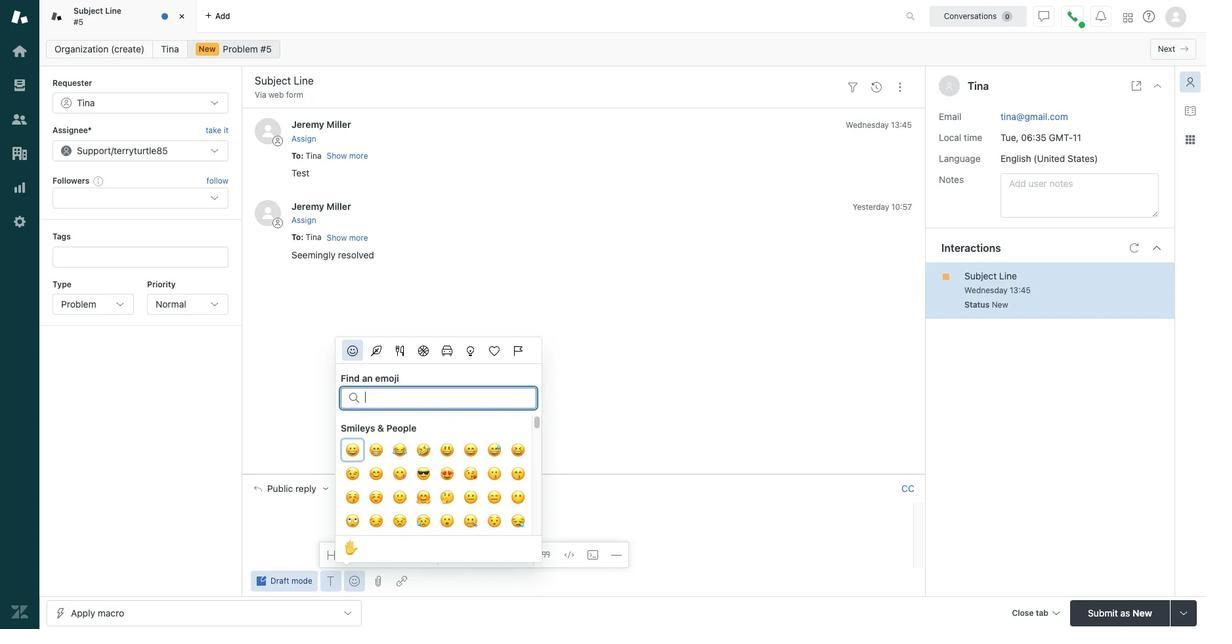 Task type: describe. For each thing, give the bounding box(es) containing it.
tina@gmail.com
[[1001, 111, 1068, 122]]

web
[[269, 90, 284, 100]]

follow
[[207, 176, 228, 186]]

13:45 inside the subject line wednesday 13:45 status new
[[1010, 285, 1031, 295]]

type
[[53, 279, 71, 289]]

next
[[1158, 44, 1175, 54]]

wednesday 13:45
[[846, 120, 912, 130]]

find an emoji
[[341, 373, 399, 384]]

seemingly
[[291, 249, 336, 260]]

😍️
[[440, 465, 454, 484]]

email
[[939, 111, 961, 122]]

cc
[[901, 483, 914, 494]]

take
[[206, 126, 221, 136]]

new inside "secondary" element
[[199, 44, 216, 54]]

show for test
[[327, 151, 347, 161]]

organizations image
[[11, 145, 28, 162]]

🤣️
[[416, 441, 431, 460]]

english
[[1001, 153, 1031, 164]]

assign for seemingly resolved
[[291, 216, 316, 225]]

😪️
[[511, 512, 525, 531]]

assign button for seemingly resolved
[[291, 215, 316, 227]]

show more button for seemingly
[[327, 232, 368, 244]]

jeremy miller link for test
[[291, 119, 351, 130]]

😅️
[[487, 441, 502, 460]]

😘️
[[464, 465, 478, 484]]

1 vertical spatial wednesday 13:45 text field
[[964, 285, 1031, 295]]

tina right user icon
[[968, 80, 989, 92]]

#5
[[74, 17, 83, 27]]

interactions
[[941, 242, 1001, 254]]

: for test
[[301, 151, 304, 161]]

tabs tab list
[[39, 0, 892, 33]]

people
[[386, 423, 417, 434]]

🤗️
[[416, 488, 431, 507]]

quote (cmd shift 9) image
[[540, 550, 551, 561]]

😀️
[[345, 441, 360, 460]]

subject line #5
[[74, 6, 121, 27]]

tina right "tina@gmail.com" icon
[[381, 484, 398, 494]]

notes
[[939, 174, 964, 185]]

via web form
[[255, 90, 303, 100]]

zendesk image
[[11, 604, 28, 621]]

&
[[377, 423, 384, 434]]

to for to : tina show more seemingly resolved
[[291, 233, 301, 242]]

tab containing subject line
[[39, 0, 197, 33]]

via
[[255, 90, 266, 100]]

😮️
[[440, 512, 454, 531]]

follow button
[[207, 175, 228, 187]]

zendesk products image
[[1123, 13, 1133, 22]]

close image inside tab
[[175, 10, 188, 23]]

events image
[[871, 82, 882, 92]]

more for seemingly resolved
[[349, 233, 368, 243]]

😃️
[[440, 441, 454, 460]]

1 horizontal spatial close image
[[1152, 81, 1163, 91]]

wednesday 13:45 text field inside 'conversationlabel' log
[[846, 120, 912, 130]]

next button
[[1150, 39, 1196, 60]]

edit user image
[[403, 484, 412, 494]]

problem
[[61, 299, 96, 310]]

priority
[[147, 279, 176, 289]]

to : tina show more seemingly resolved
[[291, 233, 374, 260]]

status
[[964, 300, 990, 310]]

more for test
[[349, 151, 368, 161]]

jeremy for test
[[291, 119, 324, 130]]

13:45 inside 'conversationlabel' log
[[891, 120, 912, 130]]

jeremy miller assign for test
[[291, 119, 351, 144]]

submit as new
[[1088, 608, 1152, 619]]

tina inside to : tina show more seemingly resolved
[[306, 233, 321, 242]]

zendesk support image
[[11, 9, 28, 26]]

local time
[[939, 132, 982, 143]]

😉️
[[345, 465, 360, 484]]

jeremy for seemingly resolved
[[291, 201, 324, 212]]

mode
[[291, 576, 312, 586]]

code block (ctrl shift 6) image
[[587, 550, 598, 561]]

tina@gmail.com image
[[368, 484, 379, 494]]

secondary element
[[39, 36, 1206, 62]]

add attachment image
[[373, 576, 383, 587]]

take it
[[206, 126, 228, 136]]

subject line wednesday 13:45 status new
[[964, 270, 1031, 310]]

code span (ctrl shift 5) image
[[564, 550, 574, 561]]

😎️
[[416, 465, 431, 484]]

normal button
[[147, 294, 228, 315]]

🤔️
[[440, 488, 454, 507]]

😥️
[[416, 512, 431, 531]]

form
[[286, 90, 303, 100]]

😋️
[[393, 465, 407, 484]]

😙️ 😚️
[[345, 465, 525, 507]]

😶️ 🙄️
[[345, 488, 525, 531]]

😙️
[[511, 465, 525, 484]]

insert emojis image
[[349, 576, 360, 587]]

submit
[[1088, 608, 1118, 619]]

get started image
[[11, 43, 28, 60]]

😐️
[[464, 488, 478, 507]]

conversationlabel log
[[242, 108, 925, 475]]

(united
[[1034, 153, 1065, 164]]

😆️
[[511, 441, 525, 460]]

organization (create)
[[54, 43, 144, 54]]

jeremy miller assign for seemingly
[[291, 201, 351, 225]]

tue,
[[1001, 132, 1019, 143]]

😶️
[[511, 488, 525, 507]]

states)
[[1067, 153, 1098, 164]]

view more details image
[[1131, 81, 1142, 91]]

miller for test
[[327, 119, 351, 130]]

conversations
[[944, 11, 997, 21]]

✋ button
[[341, 538, 362, 561]]

draft mode button
[[251, 571, 318, 592]]

new link
[[187, 40, 280, 58]]

😣️
[[393, 512, 407, 531]]



Task type: locate. For each thing, give the bounding box(es) containing it.
0 vertical spatial avatar image
[[255, 118, 281, 145]]

tina up test
[[306, 151, 321, 161]]

user image
[[945, 82, 953, 90]]

:
[[301, 151, 304, 161], [301, 233, 304, 242]]

close image right view more details image
[[1152, 81, 1163, 91]]

Yesterday 10:57 text field
[[853, 202, 912, 212]]

line up the organization (create)
[[105, 6, 121, 16]]

0 horizontal spatial 13:45
[[891, 120, 912, 130]]

1 vertical spatial subject
[[964, 270, 997, 281]]

tina
[[161, 43, 179, 54], [968, 80, 989, 92], [306, 151, 321, 161], [306, 233, 321, 242], [381, 484, 398, 494]]

0 horizontal spatial line
[[105, 6, 121, 16]]

: up test
[[301, 151, 304, 161]]

😯️
[[487, 512, 502, 531]]

0 horizontal spatial new
[[199, 44, 216, 54]]

1 vertical spatial assign
[[291, 216, 316, 225]]

0 vertical spatial new
[[199, 44, 216, 54]]

1 vertical spatial line
[[999, 270, 1017, 281]]

2 : from the top
[[301, 233, 304, 242]]

😁️
[[369, 441, 383, 460]]

line for subject line wednesday 13:45 status new
[[999, 270, 1017, 281]]

tue, 06:35 gmt-11
[[1001, 132, 1081, 143]]

miller up to : tina show more test
[[327, 119, 351, 130]]

Wednesday 13:45 text field
[[846, 120, 912, 130], [964, 285, 1031, 295]]

normal
[[156, 299, 186, 310]]

avatar image for seemingly resolved
[[255, 200, 281, 227]]

1 vertical spatial jeremy miller link
[[291, 201, 351, 212]]

miller up to : tina show more seemingly resolved
[[327, 201, 351, 212]]

1 jeremy from the top
[[291, 119, 324, 130]]

0 vertical spatial :
[[301, 151, 304, 161]]

1 vertical spatial wednesday
[[964, 285, 1008, 295]]

🙂️
[[393, 488, 407, 507]]

🙄️
[[345, 512, 360, 531]]

cc button
[[901, 483, 915, 495]]

problem button
[[53, 294, 134, 315]]

subject up status
[[964, 270, 997, 281]]

english (united states)
[[1001, 153, 1098, 164]]

11
[[1073, 132, 1081, 143]]

0 vertical spatial show more button
[[327, 150, 368, 162]]

13:45
[[891, 120, 912, 130], [1010, 285, 1031, 295]]

tina inside to : tina show more test
[[306, 151, 321, 161]]

line down interactions
[[999, 270, 1017, 281]]

2 show from the top
[[327, 233, 347, 243]]

0 vertical spatial miller
[[327, 119, 351, 130]]

2 avatar image from the top
[[255, 200, 281, 227]]

0 vertical spatial more
[[349, 151, 368, 161]]

0 vertical spatial wednesday 13:45 text field
[[846, 120, 912, 130]]

to for to : tina show more test
[[291, 151, 301, 161]]

1 vertical spatial jeremy miller assign
[[291, 201, 351, 225]]

smileys & people
[[341, 423, 417, 434]]

to up seemingly
[[291, 233, 301, 242]]

2 vertical spatial new
[[1133, 608, 1152, 619]]

show
[[327, 151, 347, 161], [327, 233, 347, 243]]

1 avatar image from the top
[[255, 118, 281, 145]]

jeremy down test
[[291, 201, 324, 212]]

2 jeremy miller link from the top
[[291, 201, 351, 212]]

0 horizontal spatial close image
[[175, 10, 188, 23]]

1 horizontal spatial wednesday
[[964, 285, 1008, 295]]

😑️
[[487, 488, 502, 507]]

assign button up seemingly
[[291, 215, 316, 227]]

1 vertical spatial to
[[291, 233, 301, 242]]

: for seemingly resolved
[[301, 233, 304, 242]]

subject for subject line #5
[[74, 6, 103, 16]]

1 jeremy miller link from the top
[[291, 119, 351, 130]]

wednesday inside the subject line wednesday 13:45 status new
[[964, 285, 1008, 295]]

avatar image for test
[[255, 118, 281, 145]]

time
[[964, 132, 982, 143]]

1 horizontal spatial wednesday 13:45 text field
[[964, 285, 1031, 295]]

1 : from the top
[[301, 151, 304, 161]]

horizontal rule (cmd shift l) image
[[611, 550, 622, 561]]

assign button up test
[[291, 133, 316, 145]]

2 more from the top
[[349, 233, 368, 243]]

1 vertical spatial avatar image
[[255, 200, 281, 227]]

😏️
[[369, 512, 383, 531]]

😄️
[[464, 441, 478, 460]]

2 miller from the top
[[327, 201, 351, 212]]

0 vertical spatial close image
[[175, 10, 188, 23]]

wednesday 13:45 text field up status
[[964, 285, 1031, 295]]

Add user notes text field
[[1001, 173, 1159, 218]]

0 vertical spatial line
[[105, 6, 121, 16]]

wednesday 13:45 text field down events icon
[[846, 120, 912, 130]]

2 jeremy from the top
[[291, 201, 324, 212]]

conversations button
[[930, 6, 1027, 27]]

main element
[[0, 0, 39, 630]]

1 show from the top
[[327, 151, 347, 161]]

0 vertical spatial show
[[327, 151, 347, 161]]

subject up #5
[[74, 6, 103, 16]]

miller
[[327, 119, 351, 130], [327, 201, 351, 212]]

jeremy miller link for seemingly
[[291, 201, 351, 212]]

customers image
[[11, 111, 28, 128]]

Public reply composer Draft mode text field
[[248, 503, 909, 530]]

🤐️
[[464, 512, 478, 531]]

2 show more button from the top
[[327, 232, 368, 244]]

1 vertical spatial more
[[349, 233, 368, 243]]

line inside subject line #5
[[105, 6, 121, 16]]

to up test
[[291, 151, 301, 161]]

bold (cmd b) image
[[350, 550, 360, 561]]

miller for seemingly
[[327, 201, 351, 212]]

😊️
[[369, 465, 383, 484]]

1 assign button from the top
[[291, 133, 316, 145]]

😚️
[[345, 488, 360, 507]]

line
[[105, 6, 121, 16], [999, 270, 1017, 281]]

1 more from the top
[[349, 151, 368, 161]]

1 assign from the top
[[291, 134, 316, 144]]

to inside to : tina show more test
[[291, 151, 301, 161]]

draft
[[270, 576, 289, 586]]

: up seemingly
[[301, 233, 304, 242]]

language
[[939, 153, 981, 164]]

(create)
[[111, 43, 144, 54]]

to left "tina@gmail.com" icon
[[347, 483, 357, 494]]

1 vertical spatial show more button
[[327, 232, 368, 244]]

get help image
[[1143, 11, 1155, 22]]

find
[[341, 373, 360, 384]]

jeremy miller assign up to : tina show more test
[[291, 119, 351, 144]]

subject inside the subject line wednesday 13:45 status new
[[964, 270, 997, 281]]

yesterday
[[853, 202, 889, 212]]

line inside the subject line wednesday 13:45 status new
[[999, 270, 1017, 281]]

customer context image
[[1185, 77, 1196, 87]]

0 vertical spatial 13:45
[[891, 120, 912, 130]]

jeremy miller link
[[291, 119, 351, 130], [291, 201, 351, 212]]

to inside to : tina show more seemingly resolved
[[291, 233, 301, 242]]

show inside to : tina show more seemingly resolved
[[327, 233, 347, 243]]

1 vertical spatial :
[[301, 233, 304, 242]]

test
[[291, 167, 309, 179]]

1 vertical spatial miller
[[327, 201, 351, 212]]

subject for subject line wednesday 13:45 status new
[[964, 270, 997, 281]]

assign
[[291, 134, 316, 144], [291, 216, 316, 225]]

06:35
[[1021, 132, 1046, 143]]

close image
[[175, 10, 188, 23], [1152, 81, 1163, 91]]

new right status
[[992, 300, 1008, 310]]

more
[[349, 151, 368, 161], [349, 233, 368, 243]]

resolved
[[338, 249, 374, 260]]

new inside the subject line wednesday 13:45 status new
[[992, 300, 1008, 310]]

new
[[199, 44, 216, 54], [992, 300, 1008, 310], [1133, 608, 1152, 619]]

1 show more button from the top
[[327, 150, 368, 162]]

show inside to : tina show more test
[[327, 151, 347, 161]]

2 jeremy miller assign from the top
[[291, 201, 351, 225]]

reporting image
[[11, 179, 28, 196]]

1 vertical spatial close image
[[1152, 81, 1163, 91]]

more inside to : tina show more test
[[349, 151, 368, 161]]

knowledge image
[[1185, 106, 1196, 116]]

☺️
[[369, 488, 383, 507]]

2 horizontal spatial new
[[1133, 608, 1152, 619]]

1 vertical spatial assign button
[[291, 215, 316, 227]]

show for seemingly
[[327, 233, 347, 243]]

1 horizontal spatial line
[[999, 270, 1017, 281]]

wednesday
[[846, 120, 889, 130], [964, 285, 1008, 295]]

: inside to : tina show more test
[[301, 151, 304, 161]]

tina link
[[152, 40, 187, 58]]

0 vertical spatial assign
[[291, 134, 316, 144]]

to for to
[[347, 483, 357, 494]]

organization (create) button
[[46, 40, 153, 58]]

assign up test
[[291, 134, 316, 144]]

new right "tina" link
[[199, 44, 216, 54]]

show more button for test
[[327, 150, 368, 162]]

1 vertical spatial new
[[992, 300, 1008, 310]]

1 vertical spatial 13:45
[[1010, 285, 1031, 295]]

2 assign button from the top
[[291, 215, 316, 227]]

😆️ 😉️
[[345, 441, 525, 484]]

Find an emoji field
[[365, 389, 528, 406]]

emoji
[[375, 373, 399, 384]]

to : tina show more test
[[291, 151, 368, 179]]

admin image
[[11, 213, 28, 230]]

user image
[[947, 83, 952, 90]]

format text image
[[325, 576, 336, 587]]

subject
[[74, 6, 103, 16], [964, 270, 997, 281]]

assign for test
[[291, 134, 316, 144]]

apps image
[[1185, 135, 1196, 145]]

0 vertical spatial jeremy miller link
[[291, 119, 351, 130]]

0 horizontal spatial wednesday
[[846, 120, 889, 130]]

1 horizontal spatial subject
[[964, 270, 997, 281]]

assign up seemingly
[[291, 216, 316, 225]]

subject inside subject line #5
[[74, 6, 103, 16]]

jeremy miller assign
[[291, 119, 351, 144], [291, 201, 351, 225]]

0 vertical spatial wednesday
[[846, 120, 889, 130]]

Subject field
[[252, 73, 838, 89]]

tina right (create)
[[161, 43, 179, 54]]

2 vertical spatial to
[[347, 483, 357, 494]]

wednesday down events icon
[[846, 120, 889, 130]]

jeremy miller link down test
[[291, 201, 351, 212]]

smileys
[[341, 423, 375, 434]]

0 vertical spatial jeremy miller assign
[[291, 119, 351, 144]]

0 vertical spatial assign button
[[291, 133, 316, 145]]

gmt-
[[1049, 132, 1073, 143]]

close image up "tina" link
[[175, 10, 188, 23]]

jeremy
[[291, 119, 324, 130], [291, 201, 324, 212]]

1 miller from the top
[[327, 119, 351, 130]]

tina up seemingly
[[306, 233, 321, 242]]

as
[[1120, 608, 1130, 619]]

1 vertical spatial show
[[327, 233, 347, 243]]

more inside to : tina show more seemingly resolved
[[349, 233, 368, 243]]

1 horizontal spatial new
[[992, 300, 1008, 310]]

yesterday 10:57
[[853, 202, 912, 212]]

😂️
[[393, 441, 407, 460]]

avatar image
[[255, 118, 281, 145], [255, 200, 281, 227]]

0 horizontal spatial wednesday 13:45 text field
[[846, 120, 912, 130]]

1 horizontal spatial 13:45
[[1010, 285, 1031, 295]]

tina inside "secondary" element
[[161, 43, 179, 54]]

2 assign from the top
[[291, 216, 316, 225]]

views image
[[11, 77, 28, 94]]

assign button for test
[[291, 133, 316, 145]]

draft mode
[[270, 576, 312, 586]]

wednesday inside 'conversationlabel' log
[[846, 120, 889, 130]]

0 vertical spatial to
[[291, 151, 301, 161]]

jeremy down form
[[291, 119, 324, 130]]

0 vertical spatial subject
[[74, 6, 103, 16]]

1 jeremy miller assign from the top
[[291, 119, 351, 144]]

show more button
[[327, 150, 368, 162], [327, 232, 368, 244]]

take it button
[[206, 124, 228, 138]]

an
[[362, 373, 373, 384]]

new right 'as'
[[1133, 608, 1152, 619]]

1 vertical spatial jeremy
[[291, 201, 324, 212]]

tab
[[39, 0, 197, 33]]

jeremy miller assign up to : tina show more seemingly resolved
[[291, 201, 351, 225]]

add link (cmd k) image
[[396, 576, 407, 587]]

: inside to : tina show more seemingly resolved
[[301, 233, 304, 242]]

0 vertical spatial jeremy
[[291, 119, 324, 130]]

✋
[[344, 539, 358, 558]]

10:57
[[891, 202, 912, 212]]

😗️
[[487, 465, 502, 484]]

wednesday up status
[[964, 285, 1008, 295]]

0 horizontal spatial subject
[[74, 6, 103, 16]]

jeremy miller link down form
[[291, 119, 351, 130]]

organization
[[54, 43, 109, 54]]

line for subject line #5
[[105, 6, 121, 16]]

local
[[939, 132, 961, 143]]



Task type: vqa. For each thing, say whether or not it's contained in the screenshot.
'can' to the right
no



